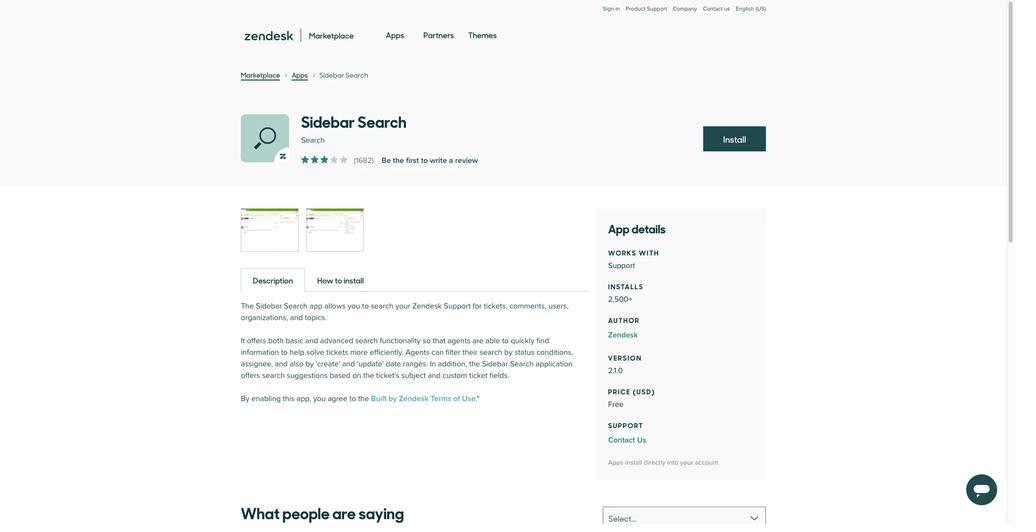 Task type: describe. For each thing, give the bounding box(es) containing it.
3 star fill image from the left
[[321, 156, 328, 164]]

able
[[486, 337, 500, 346]]

suggestions
[[287, 371, 328, 381]]

description
[[253, 275, 293, 286]]

0 vertical spatial by
[[504, 348, 513, 358]]

2 vertical spatial zendesk
[[399, 394, 429, 404]]

marketplace link
[[241, 70, 280, 81]]

date
[[386, 360, 401, 369]]

filter
[[446, 348, 461, 358]]

to right how
[[335, 275, 342, 286]]

to right first
[[421, 156, 428, 166]]

built
[[371, 394, 387, 404]]

details
[[632, 220, 666, 237]]

version 2.1.0
[[608, 353, 642, 376]]

first
[[406, 156, 419, 166]]

sidebar inside the sidebar search app allows you to search your zendesk support for tickets, comments, users, organizations, and topics.
[[256, 302, 282, 311]]

version
[[608, 353, 642, 363]]

free
[[608, 400, 624, 410]]

organizations,
[[241, 313, 288, 323]]

price
[[608, 387, 631, 397]]

sidebar search search
[[301, 110, 407, 145]]

with
[[639, 248, 660, 258]]

price (usd) free
[[608, 387, 656, 410]]

so
[[423, 337, 431, 346]]

themes
[[468, 29, 497, 40]]

contact us
[[703, 5, 730, 13]]

works
[[608, 248, 637, 258]]

assignee,
[[241, 360, 273, 369]]

more
[[350, 348, 368, 358]]

agree
[[328, 394, 348, 404]]

us
[[724, 5, 730, 13]]

to right the agree at the bottom left of the page
[[350, 394, 356, 404]]

addition,
[[438, 360, 467, 369]]

sign in
[[603, 5, 620, 13]]

company
[[673, 5, 697, 13]]

0 vertical spatial apps
[[386, 29, 404, 40]]

apps install directly into your account
[[608, 459, 719, 467]]

0 vertical spatial offers
[[247, 337, 266, 346]]

functionality
[[380, 337, 421, 346]]

by
[[241, 394, 250, 404]]

2 preview image of app image from the left
[[307, 209, 364, 252]]

the up ticket
[[469, 360, 480, 369]]

contact us
[[608, 436, 647, 446]]

are inside it offers both basic and advanced search functionality so that agents are able to quickly find information to help solve tickets more efficiently. agents can filter their search by status conditions, assignee, and also by 'create' and 'update' date ranges. in addition, the sidebar search application offers search suggestions based on the ticket's subject and custom ticket fields.
[[473, 337, 484, 346]]

people
[[283, 502, 330, 524]]

to right able
[[502, 337, 509, 346]]

and up on
[[342, 360, 355, 369]]

global-navigation-secondary element
[[241, 0, 766, 22]]

what people are saying
[[241, 502, 404, 524]]

installs
[[608, 282, 644, 292]]

company link
[[673, 5, 697, 22]]

search inside it offers both basic and advanced search functionality so that agents are able to quickly find information to help solve tickets more efficiently. agents can filter their search by status conditions, assignee, and also by 'create' and 'update' date ranges. in addition, the sidebar search application offers search suggestions based on the ticket's subject and custom ticket fields.
[[510, 360, 534, 369]]

)
[[372, 156, 374, 166]]

users,
[[549, 302, 569, 311]]

partners link
[[424, 21, 454, 49]]

partners
[[424, 29, 454, 40]]

(us)
[[756, 5, 766, 13]]

advanced
[[320, 337, 353, 346]]

install inside tab list
[[344, 275, 364, 286]]

install button
[[704, 127, 766, 152]]

contact for contact us
[[608, 436, 635, 446]]

conditions,
[[537, 348, 573, 358]]

efficiently.
[[370, 348, 404, 358]]

help
[[290, 348, 305, 358]]

ranges.
[[403, 360, 428, 369]]

0 horizontal spatial by
[[306, 360, 314, 369]]

star fill image
[[330, 156, 338, 164]]

and down the in
[[428, 371, 441, 381]]

1 vertical spatial are
[[333, 502, 356, 524]]

be the first to write a review
[[382, 156, 478, 166]]

sign in link
[[603, 5, 620, 13]]

terms
[[431, 394, 451, 404]]

the right be
[[393, 156, 404, 166]]

you inside the sidebar search app allows you to search your zendesk support for tickets, comments, users, organizations, and topics.
[[348, 302, 360, 311]]

and up solve
[[305, 337, 318, 346]]

install
[[723, 133, 746, 145]]

english (us) link
[[736, 5, 766, 22]]

to left help on the bottom left of the page
[[281, 348, 288, 358]]

zendesk link
[[608, 330, 754, 341]]

application
[[536, 360, 573, 369]]

contact for contact us
[[703, 5, 723, 13]]

into
[[668, 459, 679, 467]]

this
[[283, 394, 295, 404]]

fields.
[[490, 371, 510, 381]]

zendesk inside the sidebar search app allows you to search your zendesk support for tickets, comments, users, organizations, and topics.
[[413, 302, 442, 311]]

author
[[608, 315, 640, 325]]

4 star fill image from the left
[[340, 156, 348, 164]]

sidebar search
[[319, 70, 368, 80]]

(
[[354, 156, 356, 166]]

the
[[241, 302, 254, 311]]

directly
[[644, 459, 666, 467]]

product support
[[626, 5, 667, 13]]

built by zendesk terms of use link
[[371, 394, 476, 404]]

support up contact us
[[608, 421, 644, 431]]

1 horizontal spatial by
[[389, 394, 397, 404]]

1 star fill image from the left
[[301, 156, 309, 164]]

use
[[462, 394, 476, 404]]

1 vertical spatial zendesk
[[608, 331, 638, 340]]

information
[[241, 348, 279, 358]]

search down assignee, on the left of the page
[[262, 371, 285, 381]]

1 vertical spatial apps
[[292, 70, 308, 80]]

what
[[241, 502, 280, 524]]

quickly
[[511, 337, 535, 346]]

2 star fill image from the left
[[311, 156, 319, 164]]



Task type: vqa. For each thing, say whether or not it's contained in the screenshot.
the "for business"
no



Task type: locate. For each thing, give the bounding box(es) containing it.
in
[[616, 5, 620, 13]]

search inside the sidebar search app allows you to search your zendesk support for tickets, comments, users, organizations, and topics.
[[284, 302, 308, 311]]

1 horizontal spatial your
[[680, 459, 694, 467]]

apps
[[386, 29, 404, 40], [292, 70, 308, 80], [608, 459, 624, 467]]

it
[[241, 337, 245, 346]]

contact inside global-navigation-secondary element
[[703, 5, 723, 13]]

support left for on the left of page
[[444, 302, 471, 311]]

english
[[736, 5, 754, 13]]

apps left partners
[[386, 29, 404, 40]]

1 preview image of app image from the left
[[241, 209, 298, 252]]

offers
[[247, 337, 266, 346], [241, 371, 260, 381]]

support
[[647, 5, 667, 13], [608, 261, 635, 271], [444, 302, 471, 311], [608, 421, 644, 431]]

to
[[421, 156, 428, 166], [335, 275, 342, 286], [362, 302, 369, 311], [502, 337, 509, 346], [281, 348, 288, 358], [350, 394, 356, 404]]

product
[[626, 5, 646, 13]]

1 vertical spatial offers
[[241, 371, 260, 381]]

and left "topics."
[[290, 313, 303, 323]]

apps link
[[386, 21, 404, 49], [292, 70, 308, 81]]

'update'
[[357, 360, 384, 369]]

account
[[695, 459, 719, 467]]

support inside global-navigation-secondary element
[[647, 5, 667, 13]]

status
[[515, 348, 535, 358]]

themes link
[[468, 21, 497, 49]]

your up functionality
[[396, 302, 411, 311]]

2 horizontal spatial by
[[504, 348, 513, 358]]

allows
[[325, 302, 346, 311]]

install
[[344, 275, 364, 286], [625, 459, 642, 467]]

how
[[317, 275, 333, 286]]

installs 2,500+
[[608, 282, 644, 305]]

0 horizontal spatial contact
[[608, 436, 635, 446]]

1 horizontal spatial install
[[625, 459, 642, 467]]

by enabling this app, you agree to the built by zendesk terms of use ."
[[241, 394, 480, 404]]

sidebar
[[319, 70, 344, 80], [301, 110, 355, 132], [256, 302, 282, 311], [482, 360, 508, 369]]

zendesk up the so
[[413, 302, 442, 311]]

app
[[310, 302, 323, 311]]

0 horizontal spatial preview image of app image
[[241, 209, 298, 252]]

0 vertical spatial you
[[348, 302, 360, 311]]

write
[[430, 156, 447, 166]]

tab list
[[241, 268, 589, 292]]

their
[[463, 348, 478, 358]]

comments,
[[510, 302, 547, 311]]

are left saying at bottom left
[[333, 502, 356, 524]]

2 vertical spatial by
[[389, 394, 397, 404]]

search up more
[[355, 337, 378, 346]]

tickets
[[326, 348, 348, 358]]

( 1682 )
[[354, 156, 374, 166]]

subject
[[402, 371, 426, 381]]

by right built
[[389, 394, 397, 404]]

ticket's
[[376, 371, 400, 381]]

tickets,
[[484, 302, 508, 311]]

of
[[453, 394, 460, 404]]

you right app, at the bottom left
[[313, 394, 326, 404]]

ticket
[[469, 371, 488, 381]]

be the first to write a review link
[[382, 155, 478, 167]]

also
[[290, 360, 304, 369]]

0 vertical spatial zendesk
[[413, 302, 442, 311]]

the
[[393, 156, 404, 166], [469, 360, 480, 369], [363, 371, 374, 381], [358, 394, 369, 404]]

0 vertical spatial are
[[473, 337, 484, 346]]

to right allows
[[362, 302, 369, 311]]

1 vertical spatial you
[[313, 394, 326, 404]]

install left directly
[[625, 459, 642, 467]]

can
[[432, 348, 444, 358]]

agents
[[406, 348, 430, 358]]

offers down assignee, on the left of the page
[[241, 371, 260, 381]]

agents
[[448, 337, 471, 346]]

2 horizontal spatial apps
[[608, 459, 624, 467]]

search inside the sidebar search app allows you to search your zendesk support for tickets, comments, users, organizations, and topics.
[[371, 302, 394, 311]]

0 horizontal spatial apps
[[292, 70, 308, 80]]

basic
[[286, 337, 303, 346]]

your right into
[[680, 459, 694, 467]]

zendesk image
[[245, 31, 293, 41]]

you right allows
[[348, 302, 360, 311]]

marketplace
[[241, 70, 280, 80]]

a
[[449, 156, 453, 166]]

1 horizontal spatial preview image of app image
[[307, 209, 364, 252]]

for
[[473, 302, 482, 311]]

1 horizontal spatial contact
[[703, 5, 723, 13]]

contact us link
[[703, 5, 730, 13]]

preview image of app image
[[241, 209, 298, 252], [307, 209, 364, 252]]

app,
[[297, 394, 311, 404]]

the left built
[[358, 394, 369, 404]]

and left also
[[275, 360, 288, 369]]

are up their
[[473, 337, 484, 346]]

0 horizontal spatial install
[[344, 275, 364, 286]]

sidebar inside it offers both basic and advanced search functionality so that agents are able to quickly find information to help solve tickets more efficiently. agents can filter their search by status conditions, assignee, and also by 'create' and 'update' date ranges. in addition, the sidebar search application offers search suggestions based on the ticket's subject and custom ticket fields.
[[482, 360, 508, 369]]

zendesk down author
[[608, 331, 638, 340]]

in
[[430, 360, 436, 369]]

and inside the sidebar search app allows you to search your zendesk support for tickets, comments, users, organizations, and topics.
[[290, 313, 303, 323]]

0 vertical spatial your
[[396, 302, 411, 311]]

zendesk down subject
[[399, 394, 429, 404]]

1 vertical spatial by
[[306, 360, 314, 369]]

by left status in the right of the page
[[504, 348, 513, 358]]

support inside the works with support
[[608, 261, 635, 271]]

support down works
[[608, 261, 635, 271]]

1 horizontal spatial apps link
[[386, 21, 404, 49]]

0 vertical spatial contact
[[703, 5, 723, 13]]

your inside the sidebar search app allows you to search your zendesk support for tickets, comments, users, organizations, and topics.
[[396, 302, 411, 311]]

by up the suggestions
[[306, 360, 314, 369]]

."
[[476, 394, 480, 404]]

on
[[353, 371, 361, 381]]

search
[[371, 302, 394, 311], [355, 337, 378, 346], [480, 348, 502, 358], [262, 371, 285, 381]]

'create'
[[316, 360, 340, 369]]

to inside the sidebar search app allows you to search your zendesk support for tickets, comments, users, organizations, and topics.
[[362, 302, 369, 311]]

install right how
[[344, 275, 364, 286]]

your
[[396, 302, 411, 311], [680, 459, 694, 467]]

2,500+
[[608, 295, 633, 305]]

saying
[[359, 502, 404, 524]]

apps right marketplace
[[292, 70, 308, 80]]

custom
[[443, 371, 467, 381]]

2 vertical spatial apps
[[608, 459, 624, 467]]

are
[[473, 337, 484, 346], [333, 502, 356, 524]]

apps link left "partners" "link"
[[386, 21, 404, 49]]

0 vertical spatial apps link
[[386, 21, 404, 49]]

offers up the information
[[247, 337, 266, 346]]

1 horizontal spatial apps
[[386, 29, 404, 40]]

sidebar inside sidebar search search
[[301, 110, 355, 132]]

contact inside contact us link
[[608, 436, 635, 446]]

based
[[330, 371, 351, 381]]

app details
[[608, 220, 666, 237]]

the sidebar search app allows you to search your zendesk support for tickets, comments, users, organizations, and topics.
[[241, 302, 569, 323]]

apps link right marketplace link
[[292, 70, 308, 81]]

1 vertical spatial install
[[625, 459, 642, 467]]

enabling
[[252, 394, 281, 404]]

you
[[348, 302, 360, 311], [313, 394, 326, 404]]

0 horizontal spatial apps link
[[292, 70, 308, 81]]

1 vertical spatial your
[[680, 459, 694, 467]]

search down able
[[480, 348, 502, 358]]

the down 'update'
[[363, 371, 374, 381]]

apps down contact us
[[608, 459, 624, 467]]

review
[[455, 156, 478, 166]]

1 horizontal spatial you
[[348, 302, 360, 311]]

by
[[504, 348, 513, 358], [306, 360, 314, 369], [389, 394, 397, 404]]

1 horizontal spatial are
[[473, 337, 484, 346]]

solve
[[307, 348, 324, 358]]

star fill image
[[301, 156, 309, 164], [311, 156, 319, 164], [321, 156, 328, 164], [340, 156, 348, 164]]

0 vertical spatial install
[[344, 275, 364, 286]]

(usd)
[[633, 387, 656, 397]]

1 vertical spatial contact
[[608, 436, 635, 446]]

support inside the sidebar search app allows you to search your zendesk support for tickets, comments, users, organizations, and topics.
[[444, 302, 471, 311]]

tab list containing description
[[241, 268, 589, 292]]

works with support
[[608, 248, 660, 271]]

0 horizontal spatial you
[[313, 394, 326, 404]]

product support link
[[626, 5, 667, 13]]

0 horizontal spatial your
[[396, 302, 411, 311]]

how to install
[[317, 275, 364, 286]]

english (us)
[[736, 5, 766, 13]]

search up functionality
[[371, 302, 394, 311]]

0 horizontal spatial are
[[333, 502, 356, 524]]

both
[[268, 337, 284, 346]]

topics.
[[305, 313, 327, 323]]

1 vertical spatial apps link
[[292, 70, 308, 81]]

support right product
[[647, 5, 667, 13]]



